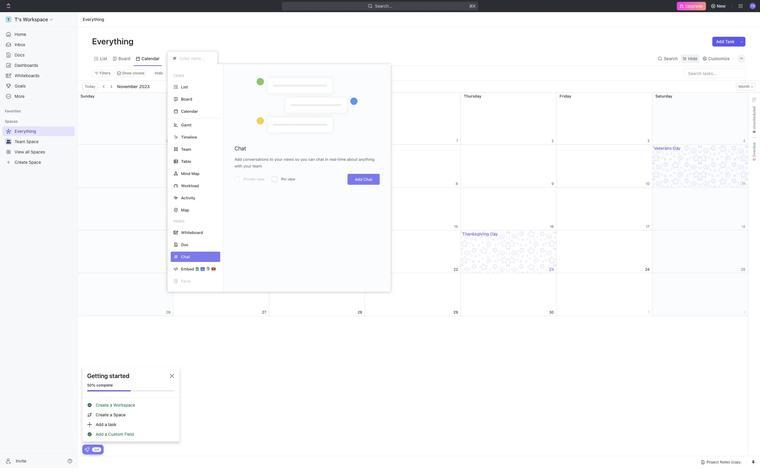 Task type: vqa. For each thing, say whether or not it's contained in the screenshot.
alert
no



Task type: locate. For each thing, give the bounding box(es) containing it.
0 horizontal spatial view
[[257, 177, 264, 181]]

upgrade
[[686, 3, 703, 9]]

hide down calendar link
[[155, 71, 163, 75]]

0 horizontal spatial your
[[243, 164, 252, 168]]

Search tasks... text field
[[685, 69, 746, 78]]

today button
[[82, 83, 98, 90]]

add down the about on the top left of the page
[[355, 177, 363, 182]]

add
[[717, 39, 725, 44], [235, 157, 242, 162], [355, 177, 363, 182], [96, 422, 104, 427], [96, 432, 104, 437]]

3 row from the top
[[78, 273, 749, 316]]

day inside veterans day row
[[673, 146, 681, 151]]

0 vertical spatial everything
[[83, 17, 104, 22]]

map down activity
[[181, 207, 189, 212]]

0 horizontal spatial calendar
[[142, 56, 160, 61]]

inbox
[[15, 42, 25, 47]]

calendar up hide button
[[142, 56, 160, 61]]

grid
[[77, 93, 749, 456]]

doc
[[181, 242, 189, 247]]

0 vertical spatial list
[[100, 56, 107, 61]]

veterans
[[654, 146, 672, 151]]

1 vertical spatial hide
[[155, 71, 163, 75]]

task
[[726, 39, 735, 44]]

1 horizontal spatial view
[[288, 177, 295, 181]]

a for space
[[110, 412, 112, 417]]

search button
[[656, 54, 680, 63]]

1 create from the top
[[96, 402, 109, 408]]

a left task
[[105, 422, 107, 427]]

your right with
[[243, 164, 252, 168]]

board down "tasks"
[[181, 96, 192, 101]]

6
[[752, 131, 757, 133]]

whiteboard
[[181, 230, 203, 235]]

started
[[109, 372, 129, 379]]

a down add a task
[[105, 432, 107, 437]]

1 horizontal spatial hide
[[688, 56, 698, 61]]

25
[[741, 267, 746, 272]]

calendar link
[[140, 54, 160, 63]]

customize button
[[701, 54, 732, 63]]

tuesday
[[272, 94, 288, 98]]

1 cell from the top
[[269, 188, 365, 230]]

0
[[752, 158, 757, 161]]

hide inside dropdown button
[[688, 56, 698, 61]]

can
[[308, 157, 315, 162]]

so
[[295, 157, 300, 162]]

sunday
[[81, 94, 95, 98]]

complete
[[96, 383, 113, 388]]

1 horizontal spatial calendar
[[181, 109, 198, 114]]

1 vertical spatial map
[[181, 207, 189, 212]]

add inside add conversations to your views so you can chat in real-time about anything with your team.
[[235, 157, 242, 162]]

day right veterans
[[673, 146, 681, 151]]

onboarding checklist button image
[[85, 447, 90, 452]]

1 vertical spatial row
[[78, 188, 749, 230]]

23
[[550, 267, 554, 272]]

map right mind at the left
[[191, 171, 200, 176]]

0 vertical spatial cell
[[269, 188, 365, 230]]

day right the thanksgiving
[[490, 231, 498, 236]]

cell inside thanksgiving day row
[[269, 230, 365, 273]]

inbox link
[[2, 40, 75, 50]]

workspace
[[113, 402, 135, 408]]

add inside button
[[717, 39, 725, 44]]

0 horizontal spatial day
[[490, 231, 498, 236]]

view right pin
[[288, 177, 295, 181]]

create up add a task
[[96, 412, 109, 417]]

2 cell from the top
[[269, 230, 365, 273]]

add for add a custom field
[[96, 432, 104, 437]]

add up with
[[235, 157, 242, 162]]

view for private view
[[257, 177, 264, 181]]

view right the private
[[257, 177, 264, 181]]

view button
[[167, 51, 187, 66]]

favorites button
[[2, 108, 23, 115]]

dashboards link
[[2, 60, 75, 70]]

calendar
[[142, 56, 160, 61], [181, 109, 198, 114]]

add down add a task
[[96, 432, 104, 437]]

cell inside row
[[269, 188, 365, 230]]

1 view from the left
[[257, 177, 264, 181]]

0 horizontal spatial map
[[181, 207, 189, 212]]

hide right search
[[688, 56, 698, 61]]

0 vertical spatial row
[[78, 93, 749, 145]]

form
[[181, 279, 191, 283]]

cell
[[269, 188, 365, 230], [269, 230, 365, 273]]

day for veterans day
[[673, 146, 681, 151]]

chat down anything on the left of page
[[364, 177, 373, 182]]

private view
[[244, 177, 264, 181]]

everything
[[83, 17, 104, 22], [92, 36, 135, 46]]

0 vertical spatial create
[[96, 402, 109, 408]]

1 vertical spatial create
[[96, 412, 109, 417]]

field
[[125, 432, 134, 437]]

50%
[[87, 383, 95, 388]]

a up 'create a space'
[[110, 402, 112, 408]]

create up 'create a space'
[[96, 402, 109, 408]]

add for add conversations to your views so you can chat in real-time about anything with your team.
[[235, 157, 242, 162]]

1 vertical spatial cell
[[269, 230, 365, 273]]

0 vertical spatial hide
[[688, 56, 698, 61]]

docs link
[[2, 50, 75, 60]]

tree inside sidebar navigation
[[2, 126, 75, 167]]

view
[[257, 177, 264, 181], [288, 177, 295, 181]]

0 horizontal spatial list
[[100, 56, 107, 61]]

view
[[175, 56, 185, 61]]

show closed
[[122, 71, 144, 75]]

list up monday
[[181, 84, 188, 89]]

chat
[[235, 145, 246, 152], [364, 177, 373, 182]]

everything link
[[81, 16, 106, 23]]

add left task
[[96, 422, 104, 427]]

getting
[[87, 372, 108, 379]]

list
[[100, 56, 107, 61], [181, 84, 188, 89]]

create
[[96, 402, 109, 408], [96, 412, 109, 417]]

a for workspace
[[110, 402, 112, 408]]

today
[[85, 84, 95, 89]]

1 horizontal spatial day
[[673, 146, 681, 151]]

cell for thanksgiving day row
[[269, 230, 365, 273]]

your right to
[[275, 157, 283, 162]]

0 horizontal spatial board
[[119, 56, 130, 61]]

30
[[550, 310, 554, 314]]

0 vertical spatial day
[[673, 146, 681, 151]]

wednesday
[[368, 94, 390, 98]]

list link
[[99, 54, 107, 63]]

thanksgiving day row
[[78, 230, 749, 273]]

2 create from the top
[[96, 412, 109, 417]]

view button
[[167, 54, 187, 63]]

0 vertical spatial chat
[[235, 145, 246, 152]]

2 view from the left
[[288, 177, 295, 181]]

friday
[[560, 94, 572, 98]]

map
[[191, 171, 200, 176], [181, 207, 189, 212]]

1 vertical spatial everything
[[92, 36, 135, 46]]

0 vertical spatial map
[[191, 171, 200, 176]]

1 horizontal spatial chat
[[364, 177, 373, 182]]

day
[[673, 146, 681, 151], [490, 231, 498, 236]]

invite
[[16, 458, 26, 463]]

new
[[717, 3, 726, 9]]

private
[[244, 177, 256, 181]]

search...
[[375, 3, 393, 9]]

Enter name... field
[[180, 56, 212, 61]]

tree
[[2, 126, 75, 167]]

28
[[358, 310, 362, 314]]

row
[[78, 93, 749, 145], [78, 188, 749, 230], [78, 273, 749, 316]]

2 vertical spatial row
[[78, 273, 749, 316]]

chat up with
[[235, 145, 246, 152]]

onboarding checklist button element
[[85, 447, 90, 452]]

1 horizontal spatial list
[[181, 84, 188, 89]]

day inside thanksgiving day row
[[490, 231, 498, 236]]

a
[[110, 402, 112, 408], [110, 412, 112, 417], [105, 422, 107, 427], [105, 432, 107, 437]]

add a task
[[96, 422, 116, 427]]

0 vertical spatial calendar
[[142, 56, 160, 61]]

0 vertical spatial your
[[275, 157, 283, 162]]

1 horizontal spatial board
[[181, 96, 192, 101]]

list left board link in the top left of the page
[[100, 56, 107, 61]]

spaces
[[5, 119, 18, 124]]

board up show
[[119, 56, 130, 61]]

board
[[119, 56, 130, 61], [181, 96, 192, 101]]

whiteboards link
[[2, 71, 75, 81]]

add for add chat
[[355, 177, 363, 182]]

0 horizontal spatial hide
[[155, 71, 163, 75]]

pages
[[174, 219, 185, 223]]

1 vertical spatial day
[[490, 231, 498, 236]]

1 vertical spatial calendar
[[181, 109, 198, 114]]

a for task
[[105, 422, 107, 427]]

1 vertical spatial board
[[181, 96, 192, 101]]

add left the task
[[717, 39, 725, 44]]

calendar up gantt
[[181, 109, 198, 114]]

a left space
[[110, 412, 112, 417]]

getting started
[[87, 372, 129, 379]]

1 vertical spatial chat
[[364, 177, 373, 182]]



Task type: describe. For each thing, give the bounding box(es) containing it.
veterans day row
[[78, 145, 749, 188]]

overdue
[[752, 142, 757, 158]]

list inside 'link'
[[100, 56, 107, 61]]

22
[[454, 267, 458, 272]]

monday
[[176, 94, 191, 98]]

24
[[645, 267, 650, 272]]

workload
[[181, 183, 199, 188]]

50% complete
[[87, 383, 113, 388]]

create for create a workspace
[[96, 402, 109, 408]]

embed
[[181, 266, 194, 271]]

1 vertical spatial list
[[181, 84, 188, 89]]

add for add task
[[717, 39, 725, 44]]

about
[[347, 157, 358, 162]]

time
[[338, 157, 346, 162]]

favorites
[[5, 109, 21, 113]]

add task button
[[713, 37, 739, 47]]

day for thanksgiving day
[[490, 231, 498, 236]]

2 row from the top
[[78, 188, 749, 230]]

2/4
[[94, 448, 99, 451]]

new button
[[709, 1, 730, 11]]

pin view
[[281, 177, 295, 181]]

home link
[[2, 29, 75, 39]]

anything
[[359, 157, 375, 162]]

home
[[15, 32, 26, 37]]

add for add a task
[[96, 422, 104, 427]]

hide button
[[152, 70, 165, 77]]

real-
[[330, 157, 338, 162]]

search
[[664, 56, 678, 61]]

mind
[[181, 171, 190, 176]]

task
[[108, 422, 116, 427]]

1 row from the top
[[78, 93, 749, 145]]

thanksgiving day
[[462, 231, 498, 236]]

with
[[235, 164, 242, 168]]

⌘k
[[469, 3, 476, 9]]

1 horizontal spatial map
[[191, 171, 200, 176]]

sidebar navigation
[[0, 12, 78, 468]]

activity
[[181, 195, 195, 200]]

closed
[[133, 71, 144, 75]]

hide button
[[681, 54, 700, 63]]

goals link
[[2, 81, 75, 91]]

show closed button
[[115, 70, 147, 77]]

grid containing veterans day
[[77, 93, 749, 456]]

in
[[325, 157, 328, 162]]

upgrade link
[[677, 2, 706, 10]]

whiteboards
[[15, 73, 40, 78]]

thanksgiving
[[462, 231, 489, 236]]

29
[[454, 310, 458, 314]]

unscheduled
[[752, 106, 757, 131]]

dashboards
[[15, 63, 38, 68]]

0 vertical spatial board
[[119, 56, 130, 61]]

you
[[301, 157, 307, 162]]

gantt
[[181, 122, 192, 127]]

add chat
[[355, 177, 373, 182]]

cell for second row from the bottom of the page
[[269, 188, 365, 230]]

hide inside button
[[155, 71, 163, 75]]

pin
[[281, 177, 287, 181]]

create a workspace
[[96, 402, 135, 408]]

close image
[[170, 374, 174, 378]]

27
[[262, 310, 267, 314]]

team
[[181, 147, 191, 152]]

docs
[[15, 52, 25, 57]]

26
[[166, 310, 171, 314]]

custom
[[108, 432, 123, 437]]

a for custom
[[105, 432, 107, 437]]

saturday
[[656, 94, 673, 98]]

1 horizontal spatial your
[[275, 157, 283, 162]]

chat
[[316, 157, 324, 162]]

row containing 26
[[78, 273, 749, 316]]

thursday
[[464, 94, 482, 98]]

customize
[[709, 56, 730, 61]]

timeline
[[181, 134, 197, 139]]

0 horizontal spatial chat
[[235, 145, 246, 152]]

show
[[122, 71, 132, 75]]

create for create a space
[[96, 412, 109, 417]]

conversations
[[243, 157, 269, 162]]

goals
[[15, 83, 26, 88]]

to
[[270, 157, 273, 162]]

create a space
[[96, 412, 126, 417]]

add a custom field
[[96, 432, 134, 437]]

view for pin view
[[288, 177, 295, 181]]

add task
[[717, 39, 735, 44]]

views
[[284, 157, 294, 162]]

add conversations to your views so you can chat in real-time about anything with your team.
[[235, 157, 375, 168]]

board link
[[117, 54, 130, 63]]

tasks
[[174, 74, 184, 78]]

1 vertical spatial your
[[243, 164, 252, 168]]



